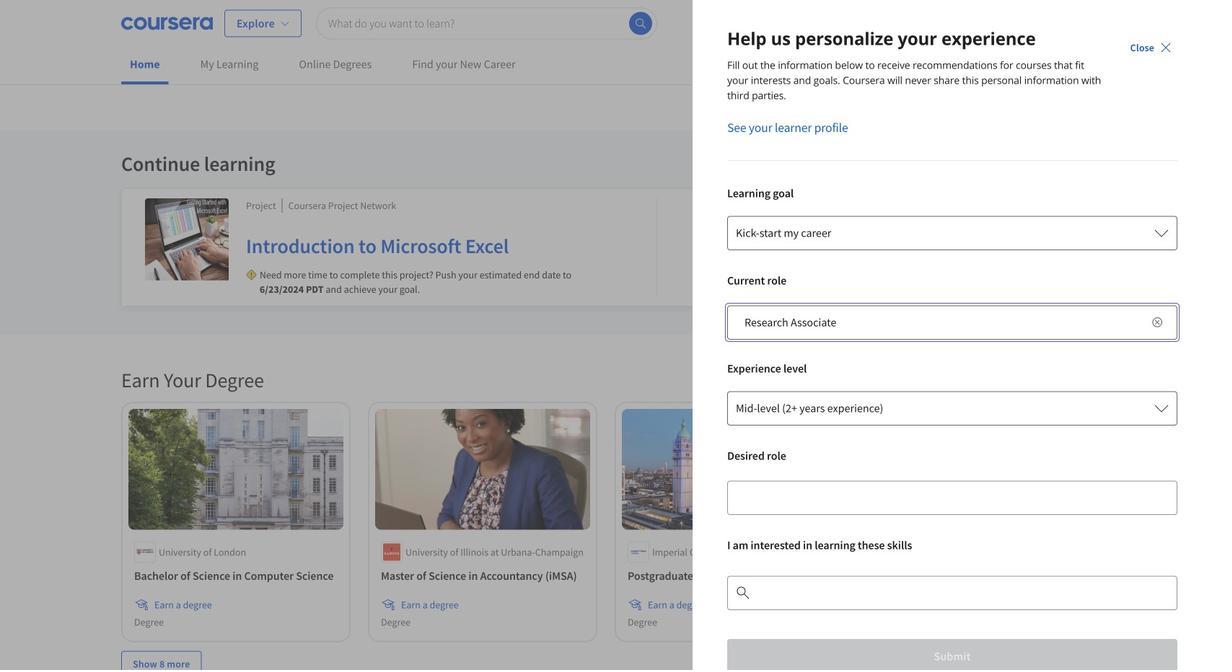 Task type: locate. For each thing, give the bounding box(es) containing it.
more option for introduction to microsoft excel image
[[886, 196, 906, 217]]

coursera image
[[121, 12, 213, 35]]

None search field
[[316, 8, 658, 39]]

menu item
[[924, 6, 1005, 41]]

help center image
[[1175, 633, 1193, 650]]

introduction to microsoft excel image
[[145, 199, 229, 282]]

None text field
[[751, 576, 1142, 611]]

Desired role text field
[[736, 481, 1142, 515]]

menu
[[924, 0, 1092, 47]]



Task type: vqa. For each thing, say whether or not it's contained in the screenshot.
Introduction To Microsoft Excel image
yes



Task type: describe. For each thing, give the bounding box(es) containing it.
What do you want to learn? text field
[[316, 8, 658, 39]]

earn your degree collection element
[[113, 344, 1100, 671]]

clear search image
[[1152, 317, 1164, 328]]

Current role text field
[[736, 305, 1142, 340]]



